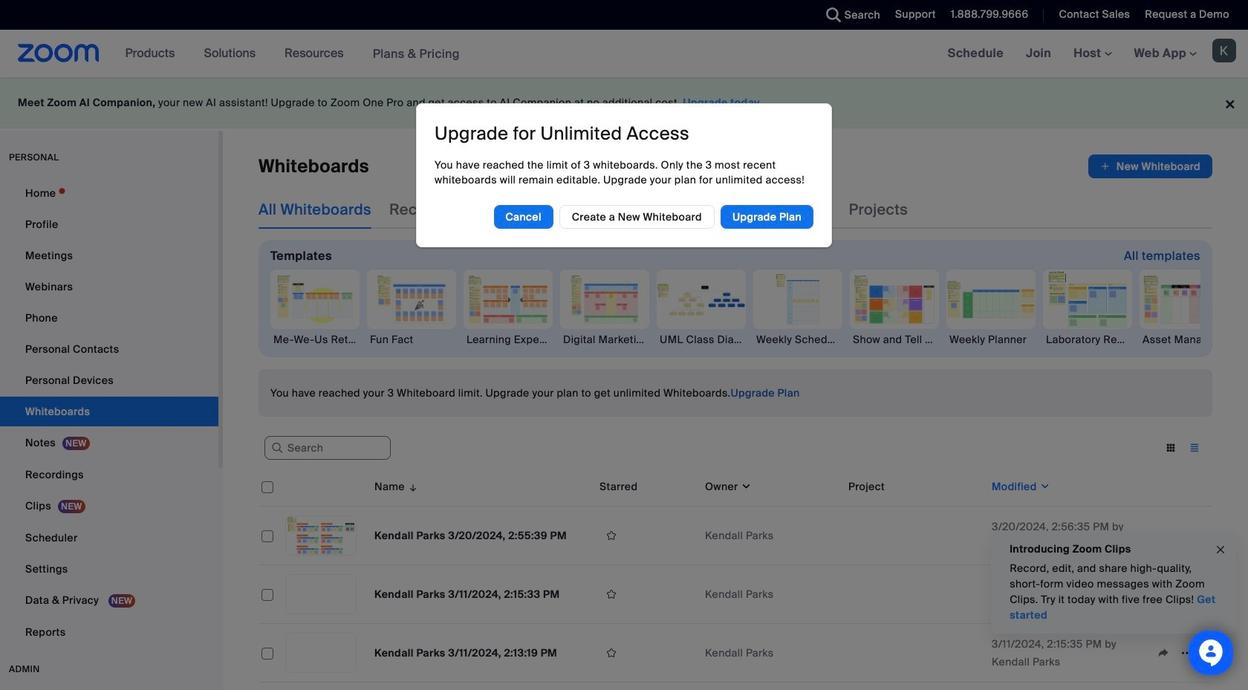 Task type: describe. For each thing, give the bounding box(es) containing it.
learning experience canvas element
[[464, 332, 553, 347]]

asset management element
[[1140, 332, 1229, 347]]

show and tell with a twist element
[[850, 332, 939, 347]]

product information navigation
[[114, 30, 471, 78]]

kendall parks 3/20/2024, 2:55:39 pm element
[[374, 529, 567, 542]]

zoom logo image
[[18, 44, 99, 62]]

thumbnail of kendall parks 3/11/2024, 2:13:19 pm image
[[286, 634, 356, 672]]

Search text field
[[264, 436, 391, 460]]

uml class diagram element
[[657, 332, 746, 347]]

application for 'kendall parks 3/11/2024, 2:15:33 pm' element on the left
[[600, 583, 693, 605]]

fun fact element
[[367, 332, 456, 347]]

weekly planner element
[[946, 332, 1036, 347]]

thumbnail of kendall parks 3/11/2024, 2:15:33 pm image
[[286, 575, 356, 614]]

weekly schedule element
[[753, 332, 842, 347]]



Task type: vqa. For each thing, say whether or not it's contained in the screenshot.
cost at the bottom of the page
no



Task type: locate. For each thing, give the bounding box(es) containing it.
dialog
[[416, 104, 832, 248]]

cell for application related to kendall parks 3/20/2024, 2:55:39 pm element
[[842, 533, 986, 539]]

application
[[259, 467, 1212, 683], [600, 525, 693, 547], [600, 583, 693, 605], [600, 642, 693, 664]]

cell for 'kendall parks 3/11/2024, 2:15:33 pm' element on the left's application
[[842, 591, 986, 597]]

footer
[[0, 77, 1248, 129]]

banner
[[0, 30, 1248, 78]]

application for kendall parks 3/20/2024, 2:55:39 pm element
[[600, 525, 693, 547]]

close image
[[1215, 541, 1227, 558]]

arrow down image
[[405, 478, 418, 496]]

kendall parks 3/11/2024, 2:13:19 pm element
[[374, 646, 557, 660]]

meetings navigation
[[937, 30, 1248, 78]]

digital marketing canvas element
[[560, 332, 649, 347]]

kendall parks 3/11/2024, 2:15:33 pm element
[[374, 588, 560, 601]]

list mode, selected image
[[1183, 441, 1207, 455]]

laboratory report element
[[1043, 332, 1132, 347]]

1 vertical spatial cell
[[842, 591, 986, 597]]

me-we-us retrospective element
[[270, 332, 360, 347]]

personal menu menu
[[0, 178, 218, 649]]

thumbnail of kendall parks 3/20/2024, 2:55:39 pm image
[[286, 516, 356, 555]]

cell
[[842, 533, 986, 539], [842, 591, 986, 597], [842, 624, 986, 683]]

cell for application related to the kendall parks 3/11/2024, 2:13:19 pm element
[[842, 624, 986, 683]]

2 cell from the top
[[842, 591, 986, 597]]

grid mode, not selected image
[[1159, 441, 1183, 455]]

3 cell from the top
[[842, 624, 986, 683]]

2 vertical spatial cell
[[842, 624, 986, 683]]

tabs of all whiteboard page tab list
[[259, 190, 908, 229]]

1 cell from the top
[[842, 533, 986, 539]]

0 vertical spatial cell
[[842, 533, 986, 539]]

heading
[[435, 122, 690, 145]]

application for the kendall parks 3/11/2024, 2:13:19 pm element
[[600, 642, 693, 664]]



